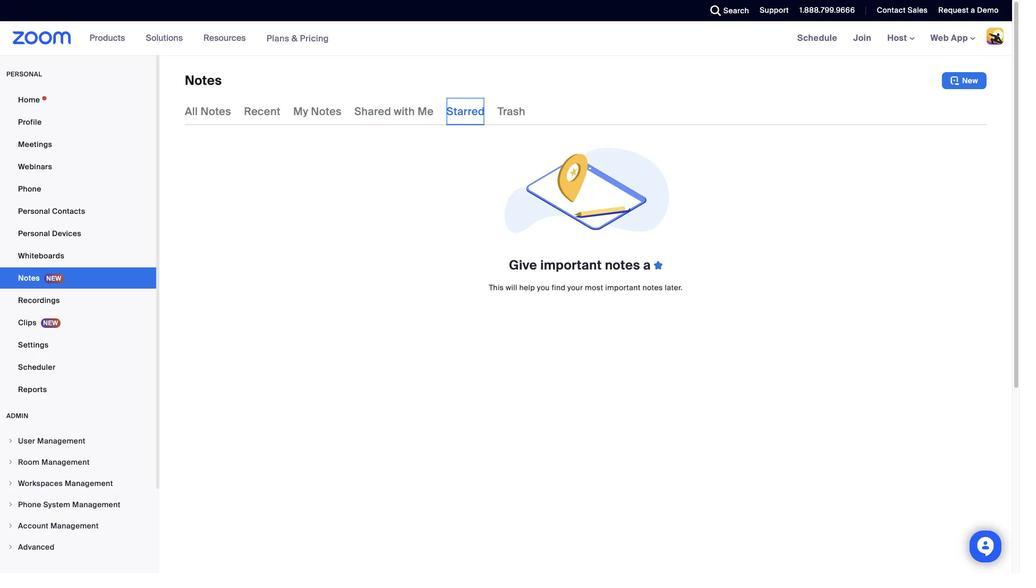 Task type: describe. For each thing, give the bounding box(es) containing it.
right image for workspaces
[[7, 481, 14, 487]]

meetings link
[[0, 134, 156, 155]]

you
[[537, 283, 550, 293]]

room management
[[18, 458, 90, 468]]

help
[[519, 283, 535, 293]]

solutions
[[146, 32, 183, 44]]

right image for user
[[7, 438, 14, 445]]

right image inside the advanced menu item
[[7, 545, 14, 551]]

management for workspaces management
[[65, 479, 113, 489]]

advanced menu item
[[0, 538, 156, 558]]

product information navigation
[[82, 21, 337, 56]]

1.888.799.9666
[[800, 5, 855, 15]]

this
[[489, 283, 504, 293]]

resources button
[[204, 21, 251, 55]]

webinars link
[[0, 156, 156, 177]]

settings
[[18, 341, 49, 350]]

personal menu menu
[[0, 89, 156, 402]]

shared with me
[[354, 105, 434, 119]]

schedule link
[[789, 21, 845, 55]]

recordings link
[[0, 290, 156, 311]]

recent
[[244, 105, 281, 119]]

personal devices link
[[0, 223, 156, 244]]

personal
[[6, 70, 42, 79]]

plans & pricing
[[267, 33, 329, 44]]

join link
[[845, 21, 880, 55]]

new button
[[942, 72, 987, 89]]

workspaces management menu item
[[0, 474, 156, 494]]

my notes
[[293, 105, 342, 119]]

notes right the all
[[201, 105, 231, 119]]

whiteboards
[[18, 251, 64, 261]]

contact sales
[[877, 5, 928, 15]]

account
[[18, 522, 49, 531]]

phone system management menu item
[[0, 495, 156, 515]]

all notes
[[185, 105, 231, 119]]

reports link
[[0, 379, 156, 401]]

profile
[[18, 117, 42, 127]]

clips link
[[0, 312, 156, 334]]

request a demo
[[939, 5, 999, 15]]

give
[[509, 257, 537, 274]]

management for user management
[[37, 437, 85, 446]]

0 vertical spatial notes
[[605, 257, 640, 274]]

notes right 'my'
[[311, 105, 342, 119]]

web
[[931, 32, 949, 44]]

user management menu item
[[0, 431, 156, 452]]

meetings
[[18, 140, 52, 149]]

all
[[185, 105, 198, 119]]

user
[[18, 437, 35, 446]]

right image for account management
[[7, 523, 14, 530]]

right image for room management
[[7, 460, 14, 466]]

advanced
[[18, 543, 55, 553]]

&
[[292, 33, 298, 44]]

tabs of all notes page tab list
[[185, 98, 525, 125]]

will
[[506, 283, 517, 293]]

solutions button
[[146, 21, 188, 55]]

phone system management
[[18, 501, 121, 510]]

web app button
[[931, 32, 976, 44]]

products
[[90, 32, 125, 44]]

with
[[394, 105, 415, 119]]

personal contacts link
[[0, 201, 156, 222]]

products button
[[90, 21, 130, 55]]

host button
[[887, 32, 915, 44]]

pricing
[[300, 33, 329, 44]]

contacts
[[52, 207, 85, 216]]

personal devices
[[18, 229, 81, 239]]

workspaces management
[[18, 479, 113, 489]]

request
[[939, 5, 969, 15]]



Task type: locate. For each thing, give the bounding box(es) containing it.
banner
[[0, 21, 1012, 56]]

0 vertical spatial personal
[[18, 207, 50, 216]]

demo
[[977, 5, 999, 15]]

personal
[[18, 207, 50, 216], [18, 229, 50, 239]]

schedule
[[797, 32, 837, 44]]

1 vertical spatial personal
[[18, 229, 50, 239]]

phone for phone system management
[[18, 501, 41, 510]]

scheduler link
[[0, 357, 156, 378]]

3 right image from the top
[[7, 545, 14, 551]]

contact
[[877, 5, 906, 15]]

notes link
[[0, 268, 156, 289]]

app
[[951, 32, 968, 44]]

right image left account on the bottom left of page
[[7, 523, 14, 530]]

right image left room
[[7, 460, 14, 466]]

right image
[[7, 438, 14, 445], [7, 481, 14, 487], [7, 545, 14, 551]]

phone inside personal menu menu
[[18, 184, 41, 194]]

home
[[18, 95, 40, 105]]

management inside menu item
[[41, 458, 90, 468]]

notes
[[605, 257, 640, 274], [643, 283, 663, 293]]

important up your
[[540, 257, 602, 274]]

meetings navigation
[[789, 21, 1012, 56]]

1 horizontal spatial important
[[605, 283, 641, 293]]

management up phone system management menu item
[[65, 479, 113, 489]]

later.
[[665, 283, 683, 293]]

a
[[971, 5, 975, 15], [643, 257, 651, 274]]

notes inside personal menu menu
[[18, 274, 40, 283]]

personal for personal devices
[[18, 229, 50, 239]]

find
[[552, 283, 566, 293]]

right image inside phone system management menu item
[[7, 502, 14, 509]]

management for account management
[[50, 522, 99, 531]]

admin
[[6, 412, 29, 421]]

management inside "menu item"
[[65, 479, 113, 489]]

management
[[37, 437, 85, 446], [41, 458, 90, 468], [65, 479, 113, 489], [72, 501, 121, 510], [50, 522, 99, 531]]

sales
[[908, 5, 928, 15]]

most
[[585, 283, 603, 293]]

0 horizontal spatial important
[[540, 257, 602, 274]]

recordings
[[18, 296, 60, 306]]

notes left later.
[[643, 283, 663, 293]]

personal contacts
[[18, 207, 85, 216]]

management up room management
[[37, 437, 85, 446]]

search button
[[702, 0, 752, 21]]

profile link
[[0, 112, 156, 133]]

support
[[760, 5, 789, 15]]

important
[[540, 257, 602, 274], [605, 283, 641, 293]]

0 vertical spatial right image
[[7, 438, 14, 445]]

right image left advanced at the left
[[7, 545, 14, 551]]

1 vertical spatial right image
[[7, 502, 14, 509]]

webinars
[[18, 162, 52, 172]]

2 vertical spatial right image
[[7, 545, 14, 551]]

3 right image from the top
[[7, 523, 14, 530]]

2 right image from the top
[[7, 481, 14, 487]]

0 horizontal spatial notes
[[605, 257, 640, 274]]

1 vertical spatial a
[[643, 257, 651, 274]]

1 right image from the top
[[7, 460, 14, 466]]

request a demo link
[[931, 0, 1012, 21], [939, 5, 999, 15]]

phone up account on the bottom left of page
[[18, 501, 41, 510]]

banner containing products
[[0, 21, 1012, 56]]

clips
[[18, 318, 37, 328]]

2 vertical spatial right image
[[7, 523, 14, 530]]

whiteboards link
[[0, 246, 156, 267]]

reports
[[18, 385, 47, 395]]

zoom logo image
[[13, 31, 71, 45]]

2 right image from the top
[[7, 502, 14, 509]]

personal inside personal devices link
[[18, 229, 50, 239]]

devices
[[52, 229, 81, 239]]

trash
[[498, 105, 525, 119]]

personal inside the personal contacts link
[[18, 207, 50, 216]]

1 right image from the top
[[7, 438, 14, 445]]

join
[[853, 32, 872, 44]]

your
[[568, 283, 583, 293]]

2 personal from the top
[[18, 229, 50, 239]]

account management menu item
[[0, 517, 156, 537]]

notes up recordings
[[18, 274, 40, 283]]

right image left user
[[7, 438, 14, 445]]

settings link
[[0, 335, 156, 356]]

contact sales link
[[869, 0, 931, 21], [877, 5, 928, 15]]

scheduler
[[18, 363, 55, 373]]

profile picture image
[[987, 28, 1004, 45]]

admin menu menu
[[0, 431, 156, 559]]

right image for phone system management
[[7, 502, 14, 509]]

1 horizontal spatial notes
[[643, 283, 663, 293]]

right image inside "workspaces management" "menu item"
[[7, 481, 14, 487]]

notes
[[185, 72, 222, 89], [201, 105, 231, 119], [311, 105, 342, 119], [18, 274, 40, 283]]

1 horizontal spatial a
[[971, 5, 975, 15]]

personal up personal devices
[[18, 207, 50, 216]]

user management
[[18, 437, 85, 446]]

important right most at the right of page
[[605, 283, 641, 293]]

my
[[293, 105, 308, 119]]

room management menu item
[[0, 453, 156, 473]]

room
[[18, 458, 40, 468]]

1 vertical spatial phone
[[18, 501, 41, 510]]

right image inside 'room management' menu item
[[7, 460, 14, 466]]

workspaces
[[18, 479, 63, 489]]

phone down webinars
[[18, 184, 41, 194]]

phone
[[18, 184, 41, 194], [18, 501, 41, 510]]

phone inside menu item
[[18, 501, 41, 510]]

right image inside "account management" menu item
[[7, 523, 14, 530]]

system
[[43, 501, 70, 510]]

new
[[962, 76, 978, 86]]

1 vertical spatial notes
[[643, 283, 663, 293]]

1 vertical spatial important
[[605, 283, 641, 293]]

right image
[[7, 460, 14, 466], [7, 502, 14, 509], [7, 523, 14, 530]]

0 vertical spatial a
[[971, 5, 975, 15]]

support link
[[752, 0, 792, 21], [760, 5, 789, 15]]

1.888.799.9666 button
[[792, 0, 858, 21], [800, 5, 855, 15]]

1 vertical spatial right image
[[7, 481, 14, 487]]

personal up whiteboards
[[18, 229, 50, 239]]

shared
[[354, 105, 391, 119]]

2 phone from the top
[[18, 501, 41, 510]]

0 vertical spatial important
[[540, 257, 602, 274]]

this will help you find your most important notes later.
[[489, 283, 683, 293]]

home link
[[0, 89, 156, 111]]

host
[[887, 32, 909, 44]]

0 vertical spatial right image
[[7, 460, 14, 466]]

resources
[[204, 32, 246, 44]]

account management
[[18, 522, 99, 531]]

web app
[[931, 32, 968, 44]]

me
[[418, 105, 434, 119]]

phone for phone
[[18, 184, 41, 194]]

personal for personal contacts
[[18, 207, 50, 216]]

1 personal from the top
[[18, 207, 50, 216]]

right image left "workspaces"
[[7, 481, 14, 487]]

plans
[[267, 33, 289, 44]]

starred
[[447, 105, 485, 119]]

management for room management
[[41, 458, 90, 468]]

search
[[724, 6, 749, 15]]

give important notes a
[[509, 257, 654, 274]]

0 horizontal spatial a
[[643, 257, 651, 274]]

plans & pricing link
[[267, 33, 329, 44], [267, 33, 329, 44]]

phone link
[[0, 179, 156, 200]]

right image inside user management menu item
[[7, 438, 14, 445]]

management down phone system management menu item
[[50, 522, 99, 531]]

management up "account management" menu item
[[72, 501, 121, 510]]

notes up this will help you find your most important notes later.
[[605, 257, 640, 274]]

management up workspaces management
[[41, 458, 90, 468]]

0 vertical spatial phone
[[18, 184, 41, 194]]

1 phone from the top
[[18, 184, 41, 194]]

notes up all notes
[[185, 72, 222, 89]]

right image left system
[[7, 502, 14, 509]]



